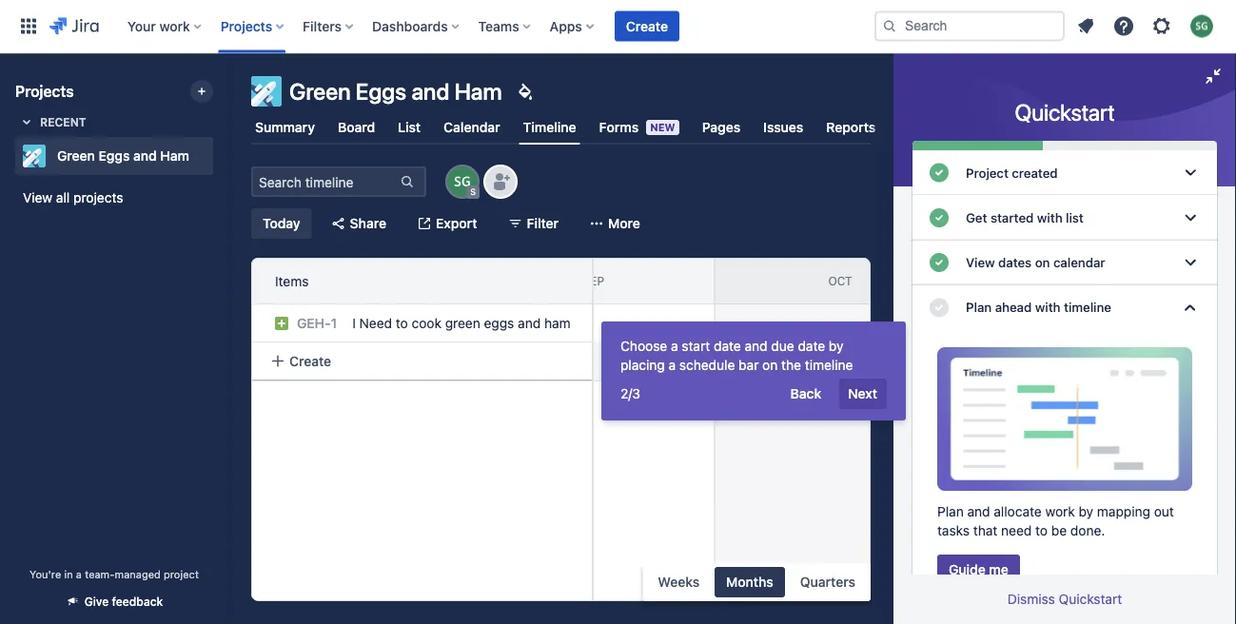 Task type: locate. For each thing, give the bounding box(es) containing it.
row group
[[251, 305, 592, 381]]

next
[[849, 386, 878, 402]]

and up 'view all projects' link
[[133, 148, 157, 164]]

ham left add to starred icon
[[160, 148, 189, 164]]

the
[[782, 358, 802, 373]]

column header
[[222, 259, 473, 304]]

2 checked image from the top
[[928, 206, 951, 229]]

chevron image
[[1180, 206, 1203, 229], [1180, 296, 1203, 319]]

projects up collapse recent projects icon
[[15, 82, 74, 100]]

reports
[[827, 119, 876, 135]]

by
[[829, 338, 844, 354], [1079, 504, 1094, 520]]

chevron image inside "get started with list" dropdown button
[[1180, 206, 1203, 229]]

to left be
[[1036, 523, 1048, 539]]

plan up tasks at right bottom
[[938, 504, 964, 520]]

row
[[251, 343, 592, 381]]

view left all
[[23, 190, 52, 206]]

projects button
[[215, 11, 291, 41]]

create down geh-
[[289, 353, 331, 369]]

chevron image
[[1180, 161, 1203, 184], [1180, 251, 1203, 274]]

1 vertical spatial a
[[669, 358, 676, 373]]

back button
[[781, 379, 831, 409]]

0 horizontal spatial by
[[829, 338, 844, 354]]

timeline up the back
[[805, 358, 854, 373]]

2/3
[[621, 386, 641, 402]]

ahead
[[996, 300, 1032, 315]]

and left ham
[[518, 316, 541, 331]]

and up bar
[[745, 338, 768, 354]]

1 horizontal spatial on
[[1036, 255, 1051, 270]]

choose a start date and due date by placing a schedule bar on the timeline
[[621, 338, 854, 373]]

1 vertical spatial green
[[57, 148, 95, 164]]

progress bar
[[913, 141, 1218, 150]]

chevron image inside the project created dropdown button
[[1180, 161, 1203, 184]]

0 vertical spatial timeline
[[1065, 300, 1112, 315]]

issues
[[764, 119, 804, 135]]

search image
[[883, 19, 898, 34]]

board
[[338, 119, 375, 135]]

1 horizontal spatial green
[[289, 78, 351, 105]]

a
[[671, 338, 678, 354], [669, 358, 676, 373], [76, 568, 82, 581]]

1 horizontal spatial eggs
[[356, 78, 407, 105]]

timeline
[[1065, 300, 1112, 315], [805, 358, 854, 373]]

on left the
[[763, 358, 778, 373]]

weeks
[[658, 575, 700, 590]]

0 horizontal spatial timeline
[[805, 358, 854, 373]]

row group containing geh-1
[[251, 305, 592, 381]]

0 vertical spatial work
[[159, 18, 190, 34]]

0 vertical spatial to
[[396, 316, 408, 331]]

green eggs and ham
[[289, 78, 502, 105], [57, 148, 189, 164]]

checked image
[[928, 161, 951, 184], [928, 206, 951, 229], [928, 251, 951, 274], [928, 296, 951, 319]]

green eggs and ham up list
[[289, 78, 502, 105]]

out
[[1155, 504, 1175, 520]]

pages link
[[699, 110, 745, 145]]

list
[[1066, 210, 1084, 225]]

i
[[353, 316, 356, 331]]

all
[[56, 190, 70, 206]]

with inside "get started with list" dropdown button
[[1038, 210, 1063, 225]]

1 horizontal spatial create button
[[615, 11, 680, 41]]

0 vertical spatial chevron image
[[1180, 206, 1203, 229]]

green
[[289, 78, 351, 105], [57, 148, 95, 164]]

create right apps dropdown button
[[626, 18, 668, 34]]

checked image left the dates
[[928, 251, 951, 274]]

work up be
[[1046, 504, 1076, 520]]

0 horizontal spatial create
[[289, 353, 331, 369]]

1 horizontal spatial projects
[[221, 18, 272, 34]]

eggs up 'view all projects' link
[[99, 148, 130, 164]]

1 chevron image from the top
[[1180, 206, 1203, 229]]

1 horizontal spatial by
[[1079, 504, 1094, 520]]

projects up the sidebar navigation image
[[221, 18, 272, 34]]

and inside grid
[[518, 316, 541, 331]]

date up the
[[798, 338, 826, 354]]

0 horizontal spatial date
[[714, 338, 741, 354]]

project created button
[[913, 150, 1218, 195]]

more
[[609, 216, 641, 231]]

jira image
[[50, 15, 99, 38], [50, 15, 99, 38]]

that
[[974, 523, 998, 539]]

1 horizontal spatial ham
[[455, 78, 502, 105]]

dismiss quickstart link
[[1008, 592, 1123, 607]]

2 date from the left
[[798, 338, 826, 354]]

plan for plan and allocate work by mapping out tasks that need to be done.
[[938, 504, 964, 520]]

0 horizontal spatial to
[[396, 316, 408, 331]]

your work
[[127, 18, 190, 34]]

plan inside plan and allocate work by mapping out tasks that need to be done.
[[938, 504, 964, 520]]

1 vertical spatial by
[[1079, 504, 1094, 520]]

0 vertical spatial create
[[626, 18, 668, 34]]

pages
[[702, 119, 741, 135]]

0 horizontal spatial green
[[57, 148, 95, 164]]

with right the ahead
[[1036, 300, 1061, 315]]

1 vertical spatial on
[[763, 358, 778, 373]]

primary element
[[11, 0, 875, 53]]

dashboards
[[372, 18, 448, 34]]

chevron image inside plan ahead with timeline dropdown button
[[1180, 296, 1203, 319]]

quickstart up the project created dropdown button
[[1015, 99, 1115, 126]]

me
[[990, 562, 1009, 578]]

recent
[[40, 115, 86, 129]]

add to starred image
[[208, 145, 230, 168]]

and inside plan and allocate work by mapping out tasks that need to be done.
[[968, 504, 991, 520]]

projects inside projects popup button
[[221, 18, 272, 34]]

get
[[966, 210, 988, 225]]

1 vertical spatial work
[[1046, 504, 1076, 520]]

checked image left project
[[928, 161, 951, 184]]

checked image for get
[[928, 206, 951, 229]]

ham up calendar
[[455, 78, 502, 105]]

1 horizontal spatial date
[[798, 338, 826, 354]]

0 horizontal spatial eggs
[[99, 148, 130, 164]]

1 chevron image from the top
[[1180, 161, 1203, 184]]

1
[[331, 316, 337, 331]]

0 horizontal spatial plan
[[938, 504, 964, 520]]

1 vertical spatial create button
[[259, 344, 586, 378]]

0 horizontal spatial on
[[763, 358, 778, 373]]

0 horizontal spatial green eggs and ham
[[57, 148, 189, 164]]

and up list
[[412, 78, 450, 105]]

0 vertical spatial plan
[[966, 300, 992, 315]]

1 vertical spatial chevron image
[[1180, 251, 1203, 274]]

to left cook
[[396, 316, 408, 331]]

view inside dropdown button
[[966, 255, 996, 270]]

1 vertical spatial to
[[1036, 523, 1048, 539]]

today
[[263, 216, 301, 231]]

a left start
[[671, 338, 678, 354]]

your profile and settings image
[[1191, 15, 1214, 38]]

by inside plan and allocate work by mapping out tasks that need to be done.
[[1079, 504, 1094, 520]]

0 vertical spatial with
[[1038, 210, 1063, 225]]

give feedback
[[84, 596, 163, 609]]

items row group
[[251, 258, 592, 305]]

1 horizontal spatial to
[[1036, 523, 1048, 539]]

create button
[[615, 11, 680, 41], [259, 344, 586, 378]]

guide
[[949, 562, 986, 578]]

0 vertical spatial create button
[[615, 11, 680, 41]]

green down recent
[[57, 148, 95, 164]]

1 horizontal spatial work
[[1046, 504, 1076, 520]]

schedule
[[680, 358, 735, 373]]

apps
[[550, 18, 583, 34]]

checked image inside view dates on calendar dropdown button
[[928, 251, 951, 274]]

by up "done." at the right bottom
[[1079, 504, 1094, 520]]

today button
[[251, 209, 312, 239]]

plan ahead with timeline
[[966, 300, 1112, 315]]

give
[[84, 596, 109, 609]]

create button down cook
[[259, 344, 586, 378]]

work right your
[[159, 18, 190, 34]]

banner containing your work
[[0, 0, 1237, 53]]

1 vertical spatial projects
[[15, 82, 74, 100]]

guide me button
[[938, 555, 1020, 586]]

Search timeline text field
[[253, 169, 398, 195]]

banner
[[0, 0, 1237, 53]]

give feedback button
[[54, 587, 175, 617]]

with inside plan ahead with timeline dropdown button
[[1036, 300, 1061, 315]]

0 vertical spatial quickstart
[[1015, 99, 1115, 126]]

timeline inside choose a start date and due date by placing a schedule bar on the timeline
[[805, 358, 854, 373]]

with left list
[[1038, 210, 1063, 225]]

0 vertical spatial eggs
[[356, 78, 407, 105]]

mapping
[[1098, 504, 1151, 520]]

1 vertical spatial view
[[966, 255, 996, 270]]

you're
[[30, 568, 61, 581]]

1 horizontal spatial view
[[966, 255, 996, 270]]

view all projects link
[[15, 181, 213, 215]]

view left the dates
[[966, 255, 996, 270]]

view
[[23, 190, 52, 206], [966, 255, 996, 270]]

1 horizontal spatial timeline
[[1065, 300, 1112, 315]]

chevron image for project created
[[1180, 161, 1203, 184]]

create inside primary element
[[626, 18, 668, 34]]

1 vertical spatial with
[[1036, 300, 1061, 315]]

filter
[[527, 216, 559, 231]]

0 vertical spatial green eggs and ham
[[289, 78, 502, 105]]

a right "in"
[[76, 568, 82, 581]]

help image
[[1113, 15, 1136, 38]]

create project image
[[194, 84, 209, 99]]

eggs up "board"
[[356, 78, 407, 105]]

projects
[[73, 190, 123, 206]]

plan inside plan ahead with timeline dropdown button
[[966, 300, 992, 315]]

by right the due
[[829, 338, 844, 354]]

0 horizontal spatial projects
[[15, 82, 74, 100]]

with
[[1038, 210, 1063, 225], [1036, 300, 1061, 315]]

a right placing
[[669, 358, 676, 373]]

1 vertical spatial plan
[[938, 504, 964, 520]]

checked image inside the project created dropdown button
[[928, 161, 951, 184]]

green eggs and ham inside 'green eggs and ham' link
[[57, 148, 189, 164]]

0 vertical spatial ham
[[455, 78, 502, 105]]

months button
[[715, 567, 785, 598]]

checked image for plan
[[928, 296, 951, 319]]

and up that
[[968, 504, 991, 520]]

0 horizontal spatial create button
[[259, 344, 586, 378]]

green eggs and ham up 'view all projects' link
[[57, 148, 189, 164]]

and
[[412, 78, 450, 105], [133, 148, 157, 164], [518, 316, 541, 331], [745, 338, 768, 354], [968, 504, 991, 520]]

ham
[[455, 78, 502, 105], [160, 148, 189, 164]]

checked image left the ahead
[[928, 296, 951, 319]]

work inside dropdown button
[[159, 18, 190, 34]]

row inside grid
[[251, 343, 592, 381]]

0 vertical spatial green
[[289, 78, 351, 105]]

1 date from the left
[[714, 338, 741, 354]]

1 horizontal spatial create
[[626, 18, 668, 34]]

tab list
[[240, 110, 883, 145]]

apps button
[[544, 11, 602, 41]]

quickstart right dismiss
[[1059, 592, 1123, 607]]

your work button
[[122, 11, 209, 41]]

1 vertical spatial green eggs and ham
[[57, 148, 189, 164]]

1 vertical spatial quickstart
[[1059, 592, 1123, 607]]

green eggs and ham link
[[15, 137, 206, 175]]

reports link
[[823, 110, 880, 145]]

1 checked image from the top
[[928, 161, 951, 184]]

tasks
[[938, 523, 970, 539]]

create
[[626, 18, 668, 34], [289, 353, 331, 369]]

1 vertical spatial create
[[289, 353, 331, 369]]

ham
[[545, 316, 571, 331]]

2 chevron image from the top
[[1180, 251, 1203, 274]]

items
[[275, 273, 309, 289]]

back
[[791, 386, 822, 402]]

0 vertical spatial by
[[829, 338, 844, 354]]

1 vertical spatial eggs
[[99, 148, 130, 164]]

0 horizontal spatial work
[[159, 18, 190, 34]]

date up schedule
[[714, 338, 741, 354]]

1 vertical spatial timeline
[[805, 358, 854, 373]]

0 vertical spatial view
[[23, 190, 52, 206]]

green up summary
[[289, 78, 351, 105]]

0 horizontal spatial ham
[[160, 148, 189, 164]]

0 horizontal spatial view
[[23, 190, 52, 206]]

tab list containing timeline
[[240, 110, 883, 145]]

notifications image
[[1075, 15, 1098, 38]]

0 vertical spatial on
[[1036, 255, 1051, 270]]

chevron image inside view dates on calendar dropdown button
[[1180, 251, 1203, 274]]

1 horizontal spatial plan
[[966, 300, 992, 315]]

2 chevron image from the top
[[1180, 296, 1203, 319]]

1 vertical spatial chevron image
[[1180, 296, 1203, 319]]

new
[[650, 121, 676, 134]]

eggs
[[356, 78, 407, 105], [99, 148, 130, 164]]

create button right apps dropdown button
[[615, 11, 680, 41]]

timeline down calendar
[[1065, 300, 1112, 315]]

3 checked image from the top
[[928, 251, 951, 274]]

managed
[[115, 568, 161, 581]]

checked image left the get
[[928, 206, 951, 229]]

Search field
[[875, 11, 1065, 41]]

by inside choose a start date and due date by placing a schedule bar on the timeline
[[829, 338, 844, 354]]

1 vertical spatial ham
[[160, 148, 189, 164]]

on right the dates
[[1036, 255, 1051, 270]]

1 horizontal spatial green eggs and ham
[[289, 78, 502, 105]]

4 checked image from the top
[[928, 296, 951, 319]]

grid
[[222, 258, 966, 601]]

timeline inside plan ahead with timeline dropdown button
[[1065, 300, 1112, 315]]

plan left the ahead
[[966, 300, 992, 315]]

0 vertical spatial chevron image
[[1180, 161, 1203, 184]]

to inside plan and allocate work by mapping out tasks that need to be done.
[[1036, 523, 1048, 539]]

plan
[[966, 300, 992, 315], [938, 504, 964, 520]]

0 vertical spatial projects
[[221, 18, 272, 34]]



Task type: describe. For each thing, give the bounding box(es) containing it.
filters
[[303, 18, 342, 34]]

lead image
[[274, 316, 289, 331]]

0 vertical spatial a
[[671, 338, 678, 354]]

project created
[[966, 165, 1058, 180]]

on inside dropdown button
[[1036, 255, 1051, 270]]

export
[[436, 216, 477, 231]]

view all projects
[[23, 190, 123, 206]]

placing
[[621, 358, 665, 373]]

project
[[164, 568, 199, 581]]

months
[[727, 575, 774, 590]]

board link
[[334, 110, 379, 145]]

you're in a team-managed project
[[30, 568, 199, 581]]

to inside row group
[[396, 316, 408, 331]]

collapse recent projects image
[[15, 110, 38, 133]]

forms
[[599, 119, 639, 135]]

timeline
[[523, 119, 577, 135]]

green
[[445, 316, 481, 331]]

dismiss quickstart
[[1008, 592, 1123, 607]]

work inside plan and allocate work by mapping out tasks that need to be done.
[[1046, 504, 1076, 520]]

issues link
[[760, 110, 808, 145]]

view for view all projects
[[23, 190, 52, 206]]

list link
[[394, 110, 425, 145]]

weeks button
[[647, 567, 711, 598]]

project
[[966, 165, 1009, 180]]

settings image
[[1151, 15, 1174, 38]]

filters button
[[297, 11, 361, 41]]

calendar
[[1054, 255, 1106, 270]]

due
[[772, 338, 795, 354]]

dismiss
[[1008, 592, 1056, 607]]

ham inside 'green eggs and ham' link
[[160, 148, 189, 164]]

dates
[[999, 255, 1032, 270]]

checked image for view
[[928, 251, 951, 274]]

next button
[[839, 379, 887, 409]]

plan and allocate work by mapping out tasks that need to be done.
[[938, 504, 1175, 539]]

2 vertical spatial a
[[76, 568, 82, 581]]

in
[[64, 568, 73, 581]]

geh-
[[297, 316, 331, 331]]

team-
[[85, 568, 115, 581]]

geh-1
[[297, 316, 337, 331]]

bar
[[739, 358, 759, 373]]

allocate
[[994, 504, 1042, 520]]

set background color image
[[514, 80, 537, 103]]

chevron image for plan ahead with timeline
[[1180, 296, 1203, 319]]

geh-1 link
[[297, 316, 337, 331]]

need
[[1002, 523, 1032, 539]]

started
[[991, 210, 1034, 225]]

be
[[1052, 523, 1067, 539]]

export button
[[406, 209, 489, 239]]

view for view dates on calendar
[[966, 255, 996, 270]]

appswitcher icon image
[[17, 15, 40, 38]]

start
[[682, 338, 711, 354]]

need
[[360, 316, 392, 331]]

created
[[1012, 165, 1058, 180]]

share button
[[320, 209, 398, 239]]

eggs
[[484, 316, 515, 331]]

and inside choose a start date and due date by placing a schedule bar on the timeline
[[745, 338, 768, 354]]

dashboards button
[[367, 11, 467, 41]]

done.
[[1071, 523, 1106, 539]]

create button inside primary element
[[615, 11, 680, 41]]

chevron image for get started with list
[[1180, 206, 1203, 229]]

view dates on calendar button
[[913, 240, 1218, 285]]

get started with list
[[966, 210, 1084, 225]]

sam green image
[[448, 167, 478, 197]]

summary link
[[251, 110, 319, 145]]

add people image
[[489, 170, 512, 193]]

checked image for project
[[928, 161, 951, 184]]

i need to cook green eggs and ham
[[353, 316, 571, 331]]

chevron image for view dates on calendar
[[1180, 251, 1203, 274]]

sidebar navigation image
[[208, 76, 249, 114]]

your
[[127, 18, 156, 34]]

cook
[[412, 316, 442, 331]]

on inside choose a start date and due date by placing a schedule bar on the timeline
[[763, 358, 778, 373]]

teams button
[[473, 11, 539, 41]]

get started with list button
[[913, 195, 1218, 240]]

column header inside grid
[[222, 259, 473, 304]]

plan ahead with timeline button
[[913, 285, 1218, 330]]

feedback
[[112, 596, 163, 609]]

minimize image
[[1203, 65, 1225, 88]]

choose
[[621, 338, 668, 354]]

list
[[398, 119, 421, 135]]

view dates on calendar
[[966, 255, 1106, 270]]

grid containing items
[[222, 258, 966, 601]]

plan for plan ahead with timeline
[[966, 300, 992, 315]]

teams
[[479, 18, 520, 34]]

filter button
[[497, 209, 570, 239]]

with for ahead
[[1036, 300, 1061, 315]]

summary
[[255, 119, 315, 135]]

calendar link
[[440, 110, 504, 145]]

more button
[[578, 209, 652, 239]]

with for started
[[1038, 210, 1063, 225]]

sep
[[583, 274, 605, 288]]

oct
[[829, 274, 853, 288]]

quarters
[[801, 575, 856, 590]]



Task type: vqa. For each thing, say whether or not it's contained in the screenshot.
bottom open image
no



